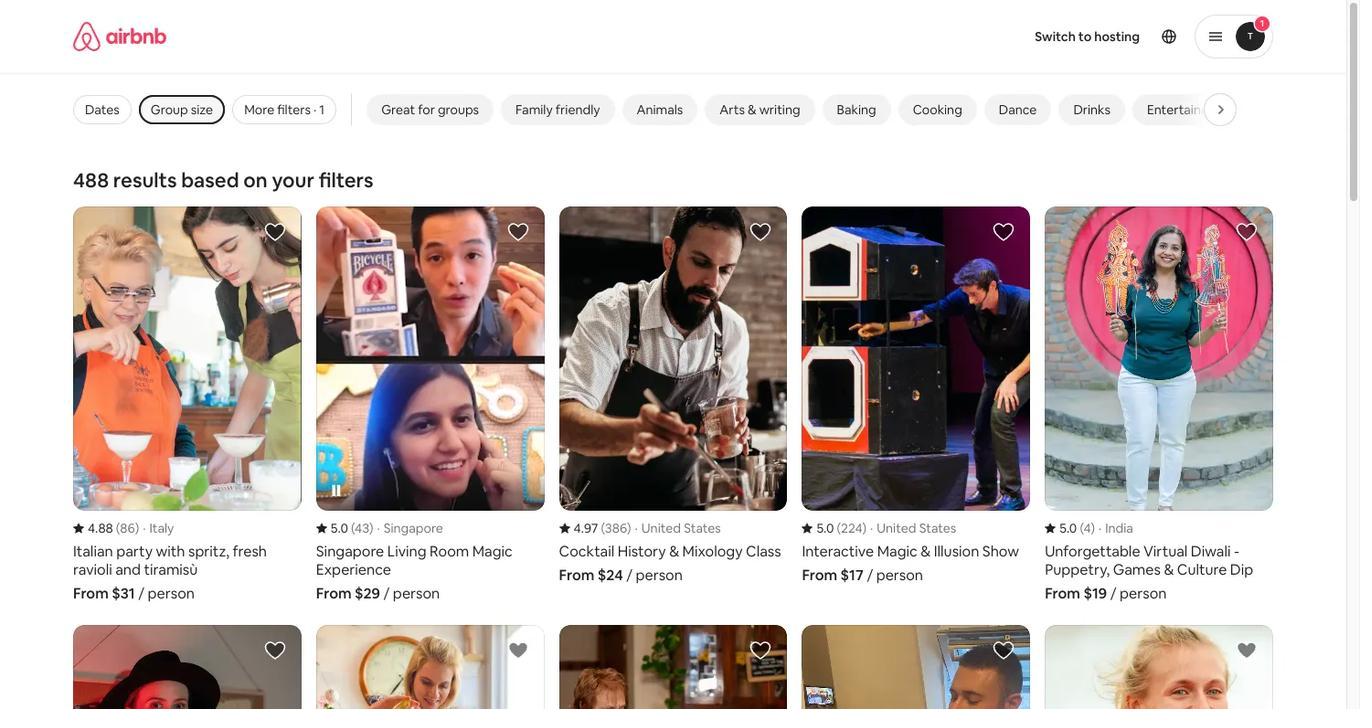 Task type: vqa. For each thing, say whether or not it's contained in the screenshot.
GREAT FOR GROUPS Element on the top left of the page
yes



Task type: describe. For each thing, give the bounding box(es) containing it.
$31
[[112, 584, 135, 604]]

· for from $31 / person
[[143, 520, 146, 537]]

arts & writing button
[[705, 94, 815, 125]]

488 results based on your filters
[[73, 167, 374, 193]]

rating 4.88 out of 5; 86 reviews image
[[73, 520, 139, 537]]

person for from $19 / person
[[1120, 584, 1167, 604]]

· italy
[[143, 520, 174, 537]]

arts & writing
[[720, 102, 801, 118]]

dates
[[85, 102, 120, 118]]

dance
[[999, 102, 1037, 118]]

) for $31
[[135, 520, 139, 537]]

rating 5.0 out of 5; 4 reviews image
[[1045, 520, 1096, 537]]

writing
[[760, 102, 801, 118]]

family friendly button
[[501, 94, 615, 125]]

4.88 ( 86 )
[[88, 520, 139, 537]]

more filters · 1
[[244, 102, 325, 118]]

switch to hosting
[[1035, 28, 1140, 45]]

$19
[[1084, 584, 1108, 604]]

· for from $19 / person
[[1099, 520, 1102, 537]]

5.0 ( 224 )
[[817, 520, 867, 537]]

great for groups button
[[367, 94, 494, 125]]

5.0 for $19
[[1060, 520, 1078, 537]]

dates button
[[73, 95, 132, 124]]

from $24 / person
[[559, 566, 683, 585]]

interactive magic & illusion show group
[[802, 207, 1031, 585]]

( for $17
[[837, 520, 841, 537]]

entertainment element
[[1148, 102, 1233, 118]]

united for from $17 / person
[[877, 520, 917, 537]]

cooking element
[[913, 102, 963, 118]]

person for from $17 / person
[[877, 566, 924, 585]]

baking element
[[837, 102, 877, 118]]

224
[[841, 520, 863, 537]]

india
[[1106, 520, 1134, 537]]

488
[[73, 167, 109, 193]]

) for $24
[[627, 520, 632, 537]]

states for from $24 / person
[[684, 520, 721, 537]]

animals button
[[622, 94, 698, 125]]

united for from $24 / person
[[642, 520, 681, 537]]

unforgettable virtual diwali - puppetry, games & culture dip group
[[1045, 207, 1274, 604]]

386
[[605, 520, 627, 537]]

animals
[[637, 102, 683, 118]]

from $17 / person
[[802, 566, 924, 585]]

/ for from $17
[[867, 566, 874, 585]]

italy
[[149, 520, 174, 537]]

singapore
[[384, 520, 443, 537]]

save this experience image inside singapore living room magic experience group
[[507, 221, 529, 243]]

· united states for from $17 / person
[[871, 520, 957, 537]]

baking button
[[823, 94, 891, 125]]

drinks button
[[1059, 94, 1126, 125]]

states for from $17 / person
[[920, 520, 957, 537]]

person for from $29 / person
[[393, 584, 440, 604]]

86
[[120, 520, 135, 537]]

rating 5.0 out of 5; 43 reviews image
[[316, 520, 374, 537]]

family friendly element
[[516, 102, 600, 118]]

· india
[[1099, 520, 1134, 537]]

switch
[[1035, 28, 1076, 45]]

5.0 ( 43 )
[[331, 520, 374, 537]]

· singapore
[[377, 520, 443, 537]]

from for from $19 / person
[[1045, 584, 1081, 604]]

from $19 / person
[[1045, 584, 1167, 604]]

cooking
[[913, 102, 963, 118]]

/ for from $31
[[138, 584, 145, 604]]

for
[[418, 102, 435, 118]]



Task type: locate. For each thing, give the bounding box(es) containing it.
drinks
[[1074, 102, 1111, 118]]

( inside singapore living room magic experience group
[[351, 520, 355, 537]]

5.0 left the 4
[[1060, 520, 1078, 537]]

person right $19
[[1120, 584, 1167, 604]]

/ for from $24
[[627, 566, 633, 585]]

from for from $24 / person
[[559, 566, 595, 585]]

to
[[1079, 28, 1092, 45]]

save this experience image inside interactive magic & illusion show group
[[993, 221, 1015, 243]]

from inside cocktail history & mixology class group
[[559, 566, 595, 585]]

dance element
[[999, 102, 1037, 118]]

person inside unforgettable virtual diwali - puppetry, games & culture dip group
[[1120, 584, 1167, 604]]

) for $19
[[1091, 520, 1096, 537]]

· united states
[[635, 520, 721, 537], [871, 520, 957, 537]]

( inside interactive magic & illusion show group
[[837, 520, 841, 537]]

· right 386
[[635, 520, 638, 537]]

5.0 for $29
[[331, 520, 348, 537]]

· inside cocktail history & mixology class group
[[635, 520, 638, 537]]

( up $17
[[837, 520, 841, 537]]

5.0 for $17
[[817, 520, 835, 537]]

person right $17
[[877, 566, 924, 585]]

2 states from the left
[[920, 520, 957, 537]]

( inside italian party with spritz, fresh ravioli and tiramisù group
[[116, 520, 120, 537]]

1 united from the left
[[642, 520, 681, 537]]

/ inside cocktail history & mixology class group
[[627, 566, 633, 585]]

( for $24
[[601, 520, 605, 537]]

entertainment button
[[1133, 94, 1248, 125]]

0 horizontal spatial states
[[684, 520, 721, 537]]

italian party with spritz, fresh ravioli and tiramisù group
[[73, 207, 302, 604]]

person for from $31 / person
[[148, 584, 195, 604]]

save this experience image inside italian party with spritz, fresh ravioli and tiramisù group
[[264, 221, 286, 243]]

from inside italian party with spritz, fresh ravioli and tiramisù group
[[73, 584, 109, 604]]

( right 4.97
[[601, 520, 605, 537]]

/ inside interactive magic & illusion show group
[[867, 566, 874, 585]]

great for groups element
[[381, 102, 479, 118]]

) inside interactive magic & illusion show group
[[863, 520, 867, 537]]

5 ( from the left
[[1080, 520, 1084, 537]]

· for from $24 / person
[[635, 520, 638, 537]]

· united states right 224
[[871, 520, 957, 537]]

/ right $24
[[627, 566, 633, 585]]

arts & writing element
[[720, 102, 801, 118]]

rating 4.97 out of 5; 386 reviews image
[[559, 520, 632, 537]]

states right 224
[[920, 520, 957, 537]]

profile element
[[833, 0, 1274, 73]]

friendly
[[556, 102, 600, 118]]

based
[[181, 167, 239, 193]]

/ right the "$29"
[[384, 584, 390, 604]]

0 vertical spatial 1
[[1261, 17, 1265, 29]]

drinks element
[[1074, 102, 1111, 118]]

· right the 4
[[1099, 520, 1102, 537]]

( for $19
[[1080, 520, 1084, 537]]

filters
[[277, 102, 311, 118], [319, 167, 374, 193]]

save this experience image inside unforgettable virtual diwali - puppetry, games & culture dip group
[[1236, 221, 1258, 243]]

5.0 inside interactive magic & illusion show group
[[817, 520, 835, 537]]

2 horizontal spatial 5.0
[[1060, 520, 1078, 537]]

1 ( from the left
[[116, 520, 120, 537]]

switch to hosting link
[[1024, 17, 1151, 56]]

) up from $17 / person
[[863, 520, 867, 537]]

dance button
[[985, 94, 1052, 125]]

4 ( from the left
[[837, 520, 841, 537]]

from for from $29 / person
[[316, 584, 352, 604]]

· united states right 386
[[635, 520, 721, 537]]

· for from $29 / person
[[377, 520, 380, 537]]

3 ( from the left
[[601, 520, 605, 537]]

( left · india
[[1080, 520, 1084, 537]]

great for groups
[[381, 102, 479, 118]]

) for $17
[[863, 520, 867, 537]]

person
[[636, 566, 683, 585], [877, 566, 924, 585], [148, 584, 195, 604], [393, 584, 440, 604], [1120, 584, 1167, 604]]

· right 43
[[377, 520, 380, 537]]

1 · united states from the left
[[635, 520, 721, 537]]

united
[[642, 520, 681, 537], [877, 520, 917, 537]]

( left · singapore
[[351, 520, 355, 537]]

rating 5.0 out of 5; 224 reviews image
[[802, 520, 867, 537]]

5 ) from the left
[[1091, 520, 1096, 537]]

) inside cocktail history & mixology class group
[[627, 520, 632, 537]]

from $29 / person
[[316, 584, 440, 604]]

0 horizontal spatial 5.0
[[331, 520, 348, 537]]

united right 386
[[642, 520, 681, 537]]

2 ) from the left
[[369, 520, 374, 537]]

2 ( from the left
[[351, 520, 355, 537]]

singapore living room magic experience group
[[316, 207, 545, 604]]

0 horizontal spatial 1
[[319, 102, 325, 118]]

from left $24
[[559, 566, 595, 585]]

1 horizontal spatial 1
[[1261, 17, 1265, 29]]

2 5.0 from the left
[[817, 520, 835, 537]]

entertainment
[[1148, 102, 1233, 118]]

cooking button
[[899, 94, 977, 125]]

states inside interactive magic & illusion show group
[[920, 520, 957, 537]]

from
[[559, 566, 595, 585], [802, 566, 838, 585], [73, 584, 109, 604], [316, 584, 352, 604], [1045, 584, 1081, 604]]

great
[[381, 102, 415, 118]]

united inside cocktail history & mixology class group
[[642, 520, 681, 537]]

person inside cocktail history & mixology class group
[[636, 566, 683, 585]]

· united states for from $24 / person
[[635, 520, 721, 537]]

·
[[314, 102, 317, 118], [143, 520, 146, 537], [377, 520, 380, 537], [635, 520, 638, 537], [871, 520, 874, 537], [1099, 520, 1102, 537]]

5.0 left 43
[[331, 520, 348, 537]]

1 states from the left
[[684, 520, 721, 537]]

1 horizontal spatial filters
[[319, 167, 374, 193]]

· for from $17 / person
[[871, 520, 874, 537]]

)
[[135, 520, 139, 537], [369, 520, 374, 537], [627, 520, 632, 537], [863, 520, 867, 537], [1091, 520, 1096, 537]]

groups
[[438, 102, 479, 118]]

united right 224
[[877, 520, 917, 537]]

1
[[1261, 17, 1265, 29], [319, 102, 325, 118]]

from left $17
[[802, 566, 838, 585]]

/ right $31 on the left of page
[[138, 584, 145, 604]]

· inside singapore living room magic experience group
[[377, 520, 380, 537]]

save this experience image
[[264, 221, 286, 243], [507, 221, 529, 243], [993, 221, 1015, 243], [1236, 221, 1258, 243], [507, 640, 529, 662], [750, 640, 772, 662]]

person right the "$29"
[[393, 584, 440, 604]]

( inside cocktail history & mixology class group
[[601, 520, 605, 537]]

united inside interactive magic & illusion show group
[[877, 520, 917, 537]]

from left the "$29"
[[316, 584, 352, 604]]

( inside unforgettable virtual diwali - puppetry, games & culture dip group
[[1080, 520, 1084, 537]]

) right 4.97
[[627, 520, 632, 537]]

43
[[355, 520, 369, 537]]

) left · singapore
[[369, 520, 374, 537]]

) left · india
[[1091, 520, 1096, 537]]

(
[[116, 520, 120, 537], [351, 520, 355, 537], [601, 520, 605, 537], [837, 520, 841, 537], [1080, 520, 1084, 537]]

1 ) from the left
[[135, 520, 139, 537]]

0 horizontal spatial · united states
[[635, 520, 721, 537]]

) inside italian party with spritz, fresh ravioli and tiramisù group
[[135, 520, 139, 537]]

person inside italian party with spritz, fresh ravioli and tiramisù group
[[148, 584, 195, 604]]

4.88
[[88, 520, 113, 537]]

1 horizontal spatial states
[[920, 520, 957, 537]]

( right 4.88
[[116, 520, 120, 537]]

from $31 / person
[[73, 584, 195, 604]]

1 horizontal spatial 5.0
[[817, 520, 835, 537]]

5.0 inside singapore living room magic experience group
[[331, 520, 348, 537]]

0 vertical spatial filters
[[277, 102, 311, 118]]

) inside unforgettable virtual diwali - puppetry, games & culture dip group
[[1091, 520, 1096, 537]]

from inside singapore living room magic experience group
[[316, 584, 352, 604]]

1 vertical spatial 1
[[319, 102, 325, 118]]

family
[[516, 102, 553, 118]]

/
[[627, 566, 633, 585], [867, 566, 874, 585], [138, 584, 145, 604], [384, 584, 390, 604], [1111, 584, 1117, 604]]

2 united from the left
[[877, 520, 917, 537]]

from for from $31 / person
[[73, 584, 109, 604]]

filters right your
[[319, 167, 374, 193]]

0 horizontal spatial united
[[642, 520, 681, 537]]

1 button
[[1195, 15, 1274, 59]]

) inside singapore living room magic experience group
[[369, 520, 374, 537]]

4 ) from the left
[[863, 520, 867, 537]]

· inside interactive magic & illusion show group
[[871, 520, 874, 537]]

1 inside dropdown button
[[1261, 17, 1265, 29]]

more
[[244, 102, 275, 118]]

$29
[[355, 584, 380, 604]]

baking
[[837, 102, 877, 118]]

states right 386
[[684, 520, 721, 537]]

from left $19
[[1045, 584, 1081, 604]]

arts
[[720, 102, 745, 118]]

) left · italy
[[135, 520, 139, 537]]

results
[[113, 167, 177, 193]]

1 5.0 from the left
[[331, 520, 348, 537]]

animals element
[[637, 102, 683, 118]]

person for from $24 / person
[[636, 566, 683, 585]]

2 · united states from the left
[[871, 520, 957, 537]]

5.0 ( 4 )
[[1060, 520, 1096, 537]]

4
[[1084, 520, 1091, 537]]

( for $29
[[351, 520, 355, 537]]

4.97
[[574, 520, 598, 537]]

· right "more"
[[314, 102, 317, 118]]

from for from $17 / person
[[802, 566, 838, 585]]

$24
[[598, 566, 623, 585]]

0 horizontal spatial filters
[[277, 102, 311, 118]]

1 horizontal spatial united
[[877, 520, 917, 537]]

/ right $17
[[867, 566, 874, 585]]

1 vertical spatial filters
[[319, 167, 374, 193]]

person inside singapore living room magic experience group
[[393, 584, 440, 604]]

/ right $19
[[1111, 584, 1117, 604]]

· inside unforgettable virtual diwali - puppetry, games & culture dip group
[[1099, 520, 1102, 537]]

states inside cocktail history & mixology class group
[[684, 520, 721, 537]]

filters right "more"
[[277, 102, 311, 118]]

3 5.0 from the left
[[1060, 520, 1078, 537]]

· right 86
[[143, 520, 146, 537]]

( for $31
[[116, 520, 120, 537]]

/ for from $29
[[384, 584, 390, 604]]

&
[[748, 102, 757, 118]]

· united states inside cocktail history & mixology class group
[[635, 520, 721, 537]]

person right $24
[[636, 566, 683, 585]]

from inside interactive magic & illusion show group
[[802, 566, 838, 585]]

5.0
[[331, 520, 348, 537], [817, 520, 835, 537], [1060, 520, 1078, 537]]

) for $29
[[369, 520, 374, 537]]

cocktail history & mixology class group
[[559, 207, 788, 585]]

person right $31 on the left of page
[[148, 584, 195, 604]]

family friendly
[[516, 102, 600, 118]]

on
[[244, 167, 268, 193]]

4.97 ( 386 )
[[574, 520, 632, 537]]

· united states inside interactive magic & illusion show group
[[871, 520, 957, 537]]

save this experience image
[[750, 221, 772, 243], [264, 640, 286, 662], [993, 640, 1015, 662], [1236, 640, 1258, 662]]

· right 224
[[871, 520, 874, 537]]

/ for from $19
[[1111, 584, 1117, 604]]

/ inside italian party with spritz, fresh ravioli and tiramisù group
[[138, 584, 145, 604]]

hosting
[[1095, 28, 1140, 45]]

person inside interactive magic & illusion show group
[[877, 566, 924, 585]]

/ inside unforgettable virtual diwali - puppetry, games & culture dip group
[[1111, 584, 1117, 604]]

$17
[[841, 566, 864, 585]]

3 ) from the left
[[627, 520, 632, 537]]

from inside unforgettable virtual diwali - puppetry, games & culture dip group
[[1045, 584, 1081, 604]]

/ inside singapore living room magic experience group
[[384, 584, 390, 604]]

5.0 inside unforgettable virtual diwali - puppetry, games & culture dip group
[[1060, 520, 1078, 537]]

your
[[272, 167, 315, 193]]

5.0 left 224
[[817, 520, 835, 537]]

1 horizontal spatial · united states
[[871, 520, 957, 537]]

· inside italian party with spritz, fresh ravioli and tiramisù group
[[143, 520, 146, 537]]

from left $31 on the left of page
[[73, 584, 109, 604]]

states
[[684, 520, 721, 537], [920, 520, 957, 537]]



